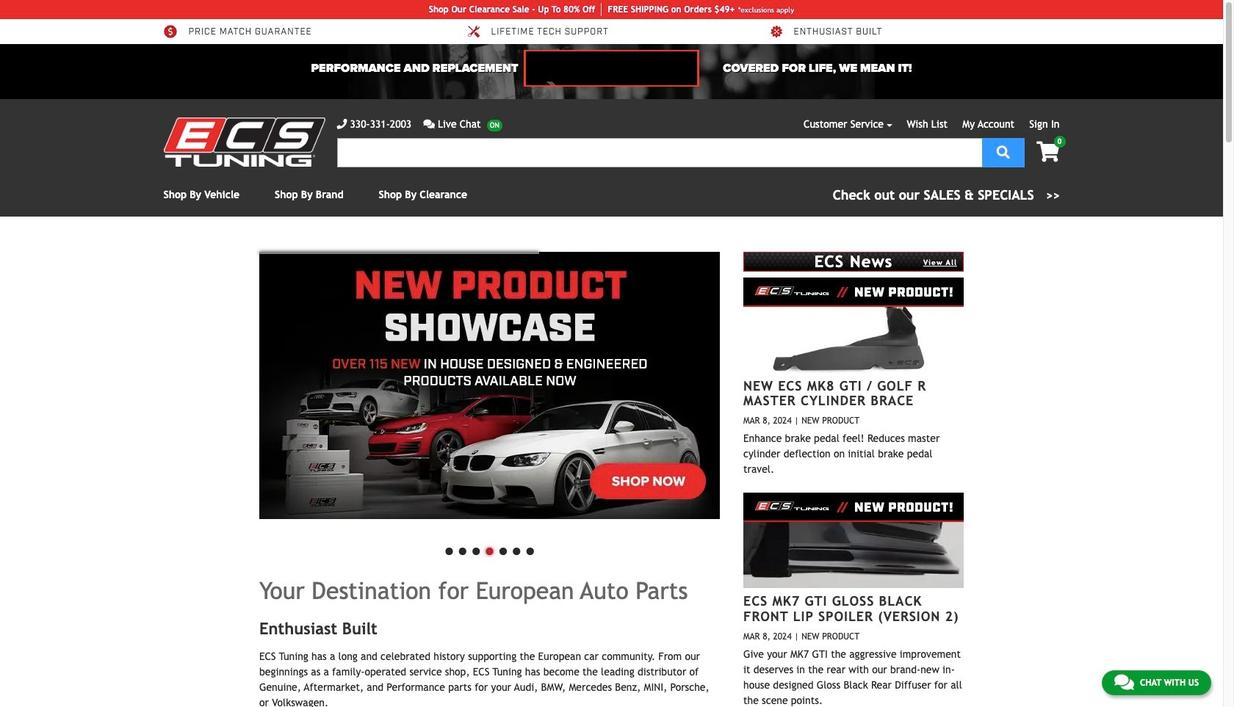 Task type: locate. For each thing, give the bounding box(es) containing it.
ecs mk7 gti gloss black front lip spoiler (version 2) image
[[744, 493, 964, 589]]

Search text field
[[337, 138, 982, 168]]

comments image
[[423, 119, 435, 129]]

phone image
[[337, 119, 347, 129]]

lifetime replacement program banner image
[[524, 50, 699, 87]]

shopping cart image
[[1037, 142, 1060, 162]]



Task type: vqa. For each thing, say whether or not it's contained in the screenshot.
the right From
no



Task type: describe. For each thing, give the bounding box(es) containing it.
generic - monthly recap image
[[259, 252, 720, 519]]

new ecs mk8 gti / golf r master cylinder brace image
[[744, 278, 964, 373]]

comments image
[[1114, 674, 1134, 691]]

ecs tuning image
[[163, 118, 325, 167]]

search image
[[997, 145, 1010, 158]]



